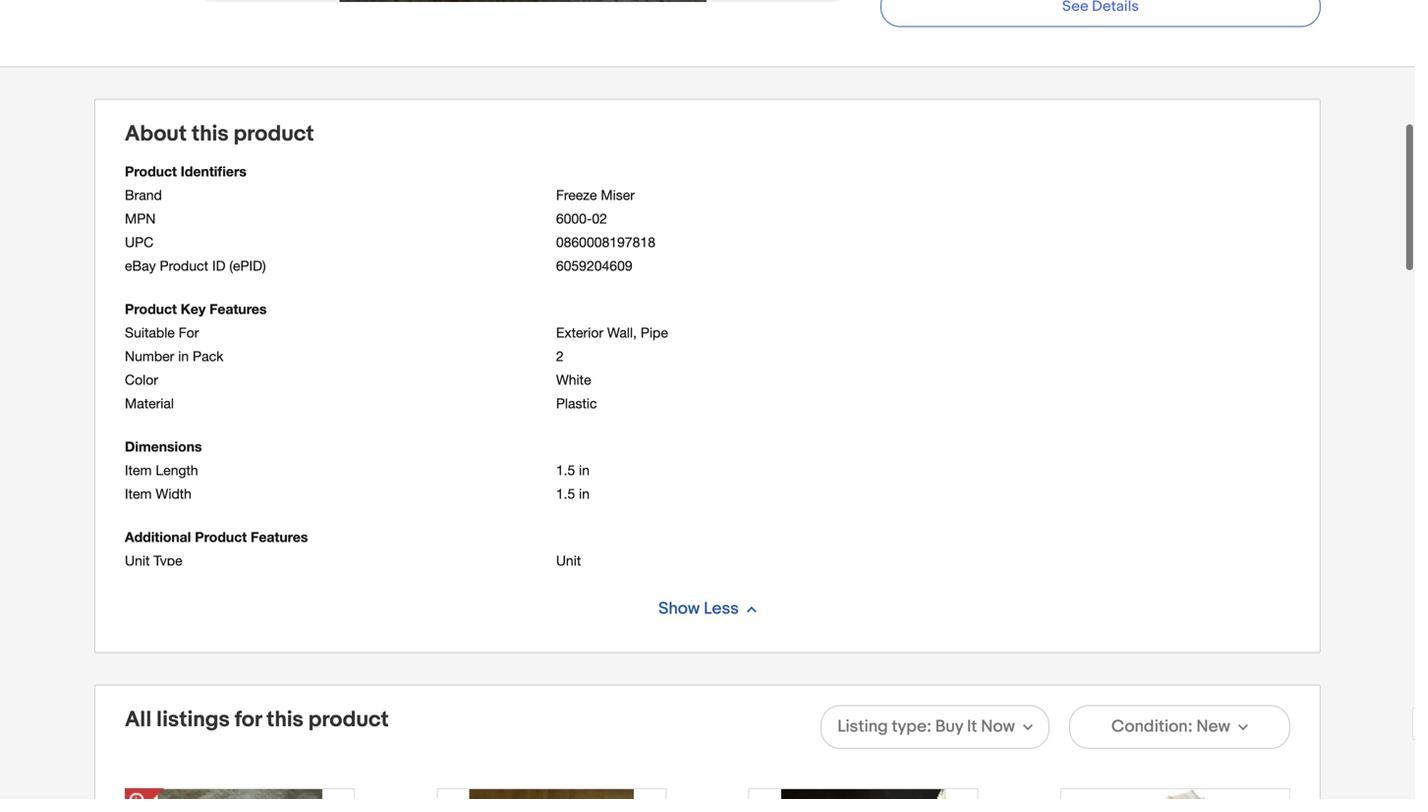 Task type: vqa. For each thing, say whether or not it's contained in the screenshot.
off- related to Electric Mountain Bike 27.5'' off- road e-Bike with Bafang 750W Peak Motor 9Speed US $899.00 US $1,299.00
no



Task type: describe. For each thing, give the bounding box(es) containing it.
miser
[[601, 187, 635, 203]]

mpn
[[125, 210, 156, 227]]

product right the additional at the bottom of page
[[195, 529, 247, 545]]

number in pack
[[125, 348, 224, 364]]

in for item length
[[579, 462, 590, 478]]

show less button
[[637, 589, 779, 629]]

in for item width
[[579, 486, 590, 502]]

product up suitable in the top left of the page
[[125, 301, 177, 317]]

type:
[[892, 717, 932, 737]]

6059204609
[[556, 258, 633, 274]]

6000-02
[[556, 210, 608, 227]]

additional product features
[[125, 529, 308, 545]]

item length
[[125, 462, 198, 478]]

exterior
[[556, 324, 604, 341]]

features for product key features
[[210, 301, 267, 317]]

product up the brand
[[125, 163, 177, 179]]

unit type
[[125, 553, 182, 569]]

pipe
[[641, 324, 668, 341]]

width
[[156, 486, 192, 502]]

it
[[967, 717, 978, 737]]

2 freeze miser 2 pack - outdoor faucet freeze protection image from the left
[[470, 789, 634, 799]]

02
[[592, 210, 608, 227]]

item for item width
[[125, 486, 152, 502]]

6000-
[[556, 210, 592, 227]]

upc
[[125, 234, 154, 250]]

for
[[179, 324, 199, 341]]

about this product
[[125, 121, 314, 148]]

length
[[156, 462, 198, 478]]

freeze
[[556, 187, 597, 203]]

item width
[[125, 486, 192, 502]]

suitable for
[[125, 324, 199, 341]]

show
[[659, 599, 700, 619]]

color
[[125, 372, 158, 388]]

unit for unit
[[556, 553, 581, 569]]

wall,
[[608, 324, 637, 341]]

1.5 for width
[[556, 486, 575, 502]]

additional
[[125, 529, 191, 545]]

suitable
[[125, 324, 175, 341]]



Task type: locate. For each thing, give the bounding box(es) containing it.
plastic
[[556, 395, 597, 412]]

0 vertical spatial in
[[178, 348, 189, 364]]

freeze miser 2 pack - outdoor faucet freeze protection image
[[158, 789, 322, 799], [470, 789, 634, 799]]

0 vertical spatial 1.5
[[556, 462, 575, 478]]

now
[[981, 717, 1016, 737]]

condition: new
[[1112, 717, 1231, 737]]

product
[[125, 163, 177, 179], [160, 258, 208, 274], [125, 301, 177, 317], [195, 529, 247, 545]]

freeze miser 2 pack - outdoor faucet freeze protection | durable replacement ... image
[[1066, 789, 1285, 799]]

brand
[[125, 187, 162, 203]]

1 vertical spatial 1.5 in
[[556, 486, 590, 502]]

0 horizontal spatial unit
[[125, 553, 150, 569]]

item up item width on the left bottom
[[125, 462, 152, 478]]

less
[[704, 599, 739, 619]]

1 vertical spatial product
[[309, 707, 389, 733]]

number
[[125, 348, 174, 364]]

0860008197818
[[556, 234, 656, 250]]

1 item from the top
[[125, 462, 152, 478]]

1 vertical spatial this
[[267, 707, 304, 733]]

id
[[212, 258, 226, 274]]

identifiers
[[181, 163, 247, 179]]

0 horizontal spatial freeze miser 2 pack - outdoor faucet freeze protection image
[[158, 789, 322, 799]]

1 vertical spatial features
[[251, 529, 308, 545]]

this right for
[[267, 707, 304, 733]]

all
[[125, 707, 152, 733]]

1 vertical spatial item
[[125, 486, 152, 502]]

all listings for this product
[[125, 707, 389, 733]]

1 1.5 in from the top
[[556, 462, 590, 478]]

2 vertical spatial in
[[579, 486, 590, 502]]

freeze miser
[[556, 187, 635, 203]]

listing type: buy it now
[[838, 717, 1016, 737]]

new
[[1197, 717, 1231, 737]]

1 horizontal spatial this
[[267, 707, 304, 733]]

2 item from the top
[[125, 486, 152, 502]]

product left id
[[160, 258, 208, 274]]

1.5 for length
[[556, 462, 575, 478]]

1 1.5 from the top
[[556, 462, 575, 478]]

pack
[[193, 348, 224, 364]]

1 unit from the left
[[125, 553, 150, 569]]

item
[[125, 462, 152, 478], [125, 486, 152, 502]]

0 vertical spatial 1.5 in
[[556, 462, 590, 478]]

this up identifiers
[[192, 121, 229, 148]]

product key features
[[125, 301, 267, 317]]

condition:
[[1112, 717, 1193, 737]]

product identifiers
[[125, 163, 247, 179]]

unit
[[125, 553, 150, 569], [556, 553, 581, 569]]

2
[[556, 348, 564, 364]]

this
[[192, 121, 229, 148], [267, 707, 304, 733]]

product
[[234, 121, 314, 148], [309, 707, 389, 733]]

1.5 in for item length
[[556, 462, 590, 478]]

show less
[[659, 599, 739, 619]]

buy
[[936, 717, 964, 737]]

1 vertical spatial in
[[579, 462, 590, 478]]

0 vertical spatial item
[[125, 462, 152, 478]]

1.5
[[556, 462, 575, 478], [556, 486, 575, 502]]

features
[[210, 301, 267, 317], [251, 529, 308, 545]]

about
[[125, 121, 187, 148]]

1.5 in for item width
[[556, 486, 590, 502]]

type
[[154, 553, 182, 569]]

0 vertical spatial features
[[210, 301, 267, 317]]

in
[[178, 348, 189, 364], [579, 462, 590, 478], [579, 486, 590, 502]]

2 1.5 from the top
[[556, 486, 575, 502]]

0 vertical spatial product
[[234, 121, 314, 148]]

1 freeze miser 2 pack - outdoor faucet freeze protection image from the left
[[158, 789, 322, 799]]

dimensions
[[125, 439, 202, 455]]

1 vertical spatial 1.5
[[556, 486, 575, 502]]

ebay product id (epid)
[[125, 258, 266, 274]]

for
[[235, 707, 262, 733]]

list
[[125, 788, 1291, 799]]

freeze miser 2 pack -freeze protection image
[[782, 789, 946, 799]]

item for item length
[[125, 462, 152, 478]]

listings
[[156, 707, 230, 733]]

item down item length
[[125, 486, 152, 502]]

1.5 in
[[556, 462, 590, 478], [556, 486, 590, 502]]

features for additional product features
[[251, 529, 308, 545]]

unit for unit type
[[125, 553, 150, 569]]

exterior wall, pipe
[[556, 324, 668, 341]]

2 unit from the left
[[556, 553, 581, 569]]

(epid)
[[229, 258, 266, 274]]

ebay
[[125, 258, 156, 274]]

material
[[125, 395, 174, 412]]

2 1.5 in from the top
[[556, 486, 590, 502]]

0 vertical spatial this
[[192, 121, 229, 148]]

listing
[[838, 717, 888, 737]]

key
[[181, 301, 206, 317]]

1 horizontal spatial unit
[[556, 553, 581, 569]]

1 horizontal spatial freeze miser 2 pack - outdoor faucet freeze protection image
[[470, 789, 634, 799]]

white
[[556, 372, 591, 388]]

0 horizontal spatial this
[[192, 121, 229, 148]]



